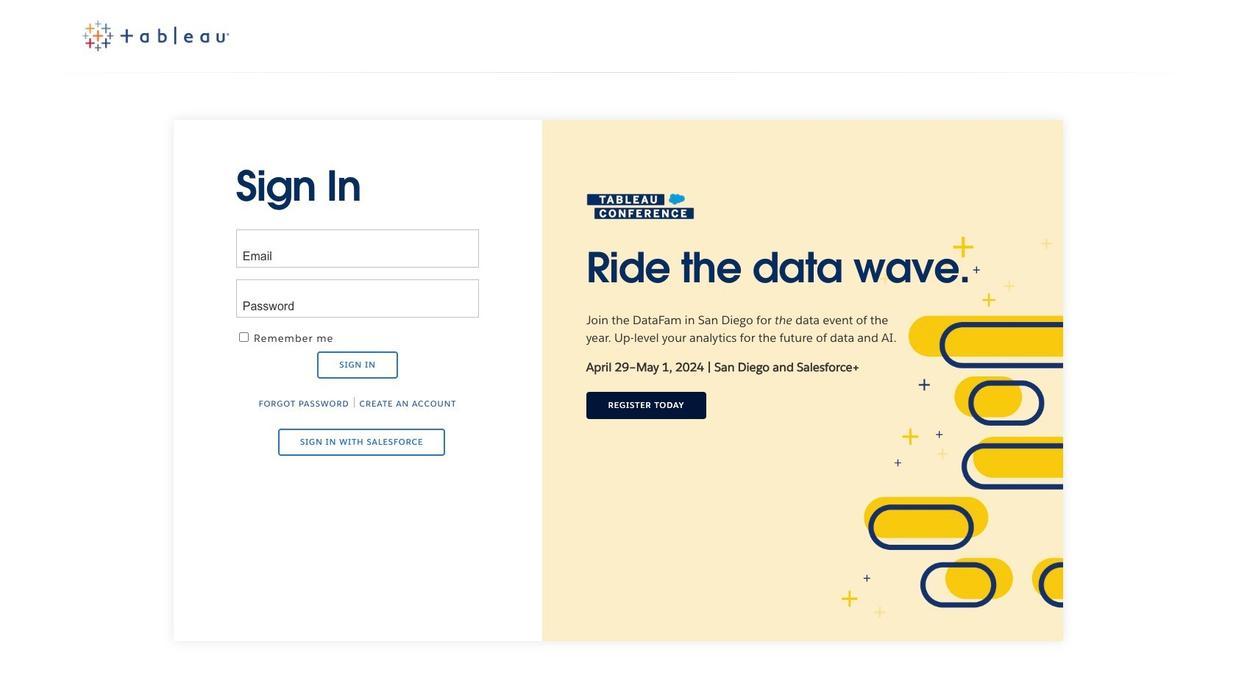 Task type: locate. For each thing, give the bounding box(es) containing it.
Email email field
[[236, 230, 480, 268]]

Password password field
[[236, 280, 480, 318]]

tableau conference image
[[586, 193, 695, 220]]

None checkbox
[[239, 333, 249, 342]]



Task type: describe. For each thing, give the bounding box(es) containing it.
tableau software image
[[82, 21, 229, 51]]



